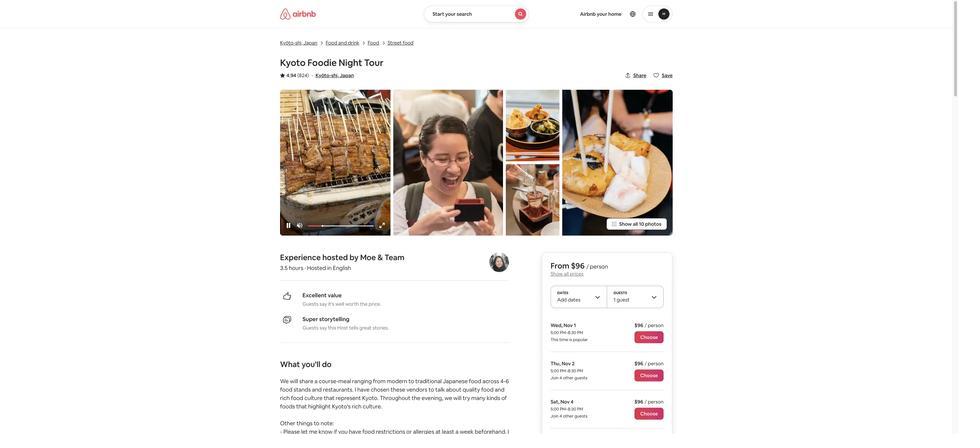 Task type: vqa. For each thing, say whether or not it's contained in the screenshot.
Thu, Nov
yes



Task type: describe. For each thing, give the bounding box(es) containing it.
night
[[339, 57, 362, 69]]

pm–8:30 for 2
[[560, 368, 576, 374]]

this
[[328, 325, 336, 331]]

home
[[608, 11, 622, 17]]

quality
[[463, 386, 480, 393]]

from $96 / person show all prices
[[551, 261, 608, 277]]

say for value
[[320, 301, 327, 307]]

search
[[457, 11, 472, 17]]

stands
[[294, 386, 311, 393]]

1 vertical spatial will
[[453, 394, 462, 402]]

try
[[463, 394, 470, 402]]

$96 / person for 2
[[635, 360, 664, 367]]

you'll
[[302, 359, 320, 369]]

stories.
[[373, 325, 389, 331]]

1 vertical spatial 4
[[571, 399, 574, 405]]

5:00 for thu, nov 2
[[551, 368, 559, 374]]

airbnb your home
[[580, 11, 622, 17]]

photos
[[645, 221, 662, 227]]

food up quality
[[469, 378, 481, 385]]

dates add dates
[[557, 291, 581, 303]]

great
[[359, 325, 372, 331]]

0 horizontal spatial japan
[[304, 40, 317, 46]]

show all 10 photos
[[619, 221, 662, 227]]

0 vertical spatial shi,
[[295, 40, 303, 46]]

4-
[[500, 378, 506, 385]]

your for start
[[445, 11, 456, 17]]

dates
[[568, 297, 581, 303]]

0 horizontal spatial and
[[312, 386, 322, 393]]

share
[[299, 378, 313, 385]]

worth
[[345, 301, 359, 307]]

1 vertical spatial kyōto-shi, japan link
[[316, 72, 354, 79]]

0 vertical spatial show
[[619, 221, 632, 227]]

other for 2
[[563, 375, 574, 381]]

by
[[350, 252, 359, 262]]

share
[[633, 72, 647, 79]]

$96 for wed, nov 1
[[635, 322, 643, 329]]

4 for sat, nov 4
[[560, 413, 562, 419]]

3.5
[[280, 264, 288, 272]]

· kyōto-shi, japan
[[312, 72, 354, 79]]

guests for sat, nov 4
[[575, 413, 588, 419]]

choose for 1
[[640, 334, 658, 340]]

excellent value guests say it's well worth the price.
[[303, 292, 381, 307]]

culture.
[[363, 403, 382, 410]]

1 vertical spatial that
[[296, 403, 307, 410]]

food for food and drink
[[326, 40, 337, 46]]

$96 / person for 4
[[635, 399, 664, 405]]

storytelling
[[319, 316, 350, 323]]

street food link
[[388, 39, 414, 46]]

choose link for 4
[[635, 408, 664, 420]]

across
[[483, 378, 499, 385]]

· inside experience hosted by moe & team 3.5 hours · hosted in english
[[305, 264, 306, 272]]

start
[[433, 11, 444, 17]]

foods
[[280, 403, 295, 410]]

wed, nov 1 5:00 pm–8:30 pm this time is popular
[[551, 322, 588, 343]]

person for 1
[[648, 322, 664, 329]]

show all 10 photos link
[[607, 218, 667, 230]]

guests for excellent value
[[303, 301, 319, 307]]

meal
[[338, 378, 351, 385]]

nov for sat,
[[561, 399, 570, 405]]

$96 / person for 1
[[635, 322, 664, 329]]

say for storytelling
[[320, 325, 327, 331]]

about
[[446, 386, 461, 393]]

2 vertical spatial to
[[314, 420, 319, 427]]

0 vertical spatial ·
[[312, 72, 313, 79]]

guests for thu, nov 2
[[575, 375, 588, 381]]

in
[[327, 264, 332, 272]]

1 inside wed, nov 1 5:00 pm–8:30 pm this time is popular
[[574, 322, 576, 329]]

thu, nov 2 5:00 pm–8:30 pm join 4 other guests
[[551, 360, 588, 381]]

1 horizontal spatial all
[[633, 221, 638, 227]]

these
[[391, 386, 405, 393]]

show all prices button
[[551, 271, 584, 277]]

airbnb your home link
[[576, 7, 626, 21]]

/ inside from $96 / person show all prices
[[586, 263, 589, 270]]

kinds
[[487, 394, 500, 402]]

experience
[[280, 252, 321, 262]]

tells
[[349, 325, 358, 331]]

culture
[[305, 394, 323, 402]]

kyoto foodie night tour
[[280, 57, 384, 69]]

other things to note:
[[280, 420, 334, 427]]

street food
[[388, 40, 414, 46]]

we will share a course-meal ranging from modern to traditional japanese food across 4-6 food stands and restaurants. i have chosen these vendors to talk about quality food and rich food culture that represent kyoto. throughout the evening, we will try many kinds of foods that highlight kyoto's rich culture.
[[280, 378, 509, 410]]

start your search
[[433, 11, 472, 17]]

kyōto-shi, japan
[[280, 40, 317, 46]]

other
[[280, 420, 295, 427]]

value
[[328, 292, 342, 299]]

food down stands
[[291, 394, 303, 402]]

4.94
[[286, 72, 296, 79]]

4.94 (824)
[[286, 72, 309, 79]]

talk
[[435, 386, 445, 393]]

traditional
[[415, 378, 442, 385]]

join for thu, nov 2
[[551, 375, 559, 381]]

kyoto.
[[362, 394, 379, 402]]

well
[[335, 301, 344, 307]]

0 horizontal spatial will
[[290, 378, 298, 385]]

hours
[[289, 264, 303, 272]]

5:00 for sat, nov 4
[[551, 406, 559, 412]]

pm for 1
[[577, 330, 583, 336]]

what
[[280, 359, 300, 369]]

thu,
[[551, 360, 561, 367]]

1 vertical spatial japan
[[340, 72, 354, 79]]

food and drink link
[[326, 39, 359, 46]]

time
[[559, 337, 568, 343]]

experience hosted by moe & team 3.5 hours · hosted in english
[[280, 252, 405, 272]]

price.
[[369, 301, 381, 307]]

1 horizontal spatial rich
[[352, 403, 362, 410]]

things
[[297, 420, 313, 427]]

super
[[303, 316, 318, 323]]

course-
[[319, 378, 338, 385]]



Task type: locate. For each thing, give the bounding box(es) containing it.
hosted
[[322, 252, 348, 262]]

your right start
[[445, 11, 456, 17]]

pm–8:30
[[560, 330, 576, 336], [560, 368, 576, 374], [560, 406, 576, 412]]

your
[[445, 11, 456, 17], [597, 11, 607, 17]]

and down 4-
[[495, 386, 505, 393]]

2 choose link from the top
[[635, 370, 664, 381]]

1 horizontal spatial kyōto-
[[316, 72, 331, 79]]

1 vertical spatial nov
[[562, 360, 571, 367]]

0 vertical spatial other
[[563, 375, 574, 381]]

1 $96 / person from the top
[[635, 322, 664, 329]]

0 vertical spatial join
[[551, 375, 559, 381]]

1 5:00 from the top
[[551, 330, 559, 336]]

guests down excellent
[[303, 301, 319, 307]]

restaurants.
[[323, 386, 354, 393]]

chosen
[[371, 386, 390, 393]]

0 vertical spatial 4
[[560, 375, 562, 381]]

0 vertical spatial $96 / person
[[635, 322, 664, 329]]

4
[[560, 375, 562, 381], [571, 399, 574, 405], [560, 413, 562, 419]]

5:00 inside thu, nov 2 5:00 pm–8:30 pm join 4 other guests
[[551, 368, 559, 374]]

2 horizontal spatial to
[[429, 386, 434, 393]]

food and drink
[[326, 40, 359, 46]]

1 horizontal spatial your
[[597, 11, 607, 17]]

of
[[502, 394, 507, 402]]

1 vertical spatial guests
[[575, 413, 588, 419]]

· right hours
[[305, 264, 306, 272]]

many
[[471, 394, 486, 402]]

1 vertical spatial other
[[563, 413, 574, 419]]

0 vertical spatial choose
[[640, 334, 658, 340]]

pm–8:30 inside wed, nov 1 5:00 pm–8:30 pm this time is popular
[[560, 330, 576, 336]]

japan down the night
[[340, 72, 354, 79]]

· right (824)
[[312, 72, 313, 79]]

guests inside excellent value guests say it's well worth the price.
[[303, 301, 319, 307]]

choose
[[640, 334, 658, 340], [640, 372, 658, 379], [640, 411, 658, 417]]

represent
[[336, 394, 361, 402]]

and
[[338, 40, 347, 46], [312, 386, 322, 393], [495, 386, 505, 393]]

food up kyoto foodie night tour
[[326, 40, 337, 46]]

$96 / person
[[635, 322, 664, 329], [635, 360, 664, 367], [635, 399, 664, 405]]

this
[[551, 337, 559, 343]]

1 vertical spatial choose
[[640, 372, 658, 379]]

0 horizontal spatial the
[[360, 301, 368, 307]]

pm for 2
[[577, 368, 583, 374]]

nov inside wed, nov 1 5:00 pm–8:30 pm this time is popular
[[564, 322, 573, 329]]

0 horizontal spatial to
[[314, 420, 319, 427]]

host
[[337, 325, 348, 331]]

note:
[[321, 420, 334, 427]]

choose link for 2
[[635, 370, 664, 381]]

add
[[557, 297, 567, 303]]

1 vertical spatial 1
[[574, 322, 576, 329]]

english
[[333, 264, 351, 272]]

2 pm from the top
[[577, 368, 583, 374]]

pm inside thu, nov 2 5:00 pm–8:30 pm join 4 other guests
[[577, 368, 583, 374]]

choose link
[[635, 331, 664, 343], [635, 370, 664, 381], [635, 408, 664, 420]]

3 choose from the top
[[640, 411, 658, 417]]

guests
[[575, 375, 588, 381], [575, 413, 588, 419]]

0 horizontal spatial food
[[326, 40, 337, 46]]

1 vertical spatial rich
[[352, 403, 362, 410]]

moe
[[360, 252, 376, 262]]

food for food
[[368, 40, 379, 46]]

2 vertical spatial choose link
[[635, 408, 664, 420]]

japan up foodie
[[304, 40, 317, 46]]

popular
[[573, 337, 588, 343]]

guests inside guests 1 guest
[[614, 291, 627, 295]]

0 vertical spatial guests
[[614, 291, 627, 295]]

nov left 2
[[562, 360, 571, 367]]

that right foods
[[296, 403, 307, 410]]

3 $96 / person from the top
[[635, 399, 664, 405]]

experience photo 3 image
[[506, 164, 559, 236], [506, 164, 559, 236]]

5:00 inside the sat, nov 4 5:00 pm–8:30 pm join 4 other guests
[[551, 406, 559, 412]]

1 vertical spatial the
[[412, 394, 420, 402]]

guest
[[617, 297, 630, 303]]

1 vertical spatial pm–8:30
[[560, 368, 576, 374]]

2
[[572, 360, 575, 367]]

pm–8:30 for 4
[[560, 406, 576, 412]]

5:00 for wed, nov 1
[[551, 330, 559, 336]]

1 vertical spatial $96 / person
[[635, 360, 664, 367]]

/ for 4
[[645, 399, 647, 405]]

show left prices
[[551, 271, 563, 277]]

and left drink
[[338, 40, 347, 46]]

& team
[[378, 252, 405, 262]]

2 other from the top
[[563, 413, 574, 419]]

say inside excellent value guests say it's well worth the price.
[[320, 301, 327, 307]]

the down vendors
[[412, 394, 420, 402]]

4 for thu, nov 2
[[560, 375, 562, 381]]

show inside from $96 / person show all prices
[[551, 271, 563, 277]]

1 inside guests 1 guest
[[614, 297, 616, 303]]

rich
[[280, 394, 290, 402], [352, 403, 362, 410]]

3 pm–8:30 from the top
[[560, 406, 576, 412]]

join inside thu, nov 2 5:00 pm–8:30 pm join 4 other guests
[[551, 375, 559, 381]]

person for 4
[[648, 399, 664, 405]]

pm–8:30 inside thu, nov 2 5:00 pm–8:30 pm join 4 other guests
[[560, 368, 576, 374]]

5:00 up this at the right bottom of page
[[551, 330, 559, 336]]

say left this
[[320, 325, 327, 331]]

0 horizontal spatial shi,
[[295, 40, 303, 46]]

what you'll do
[[280, 359, 332, 369]]

0 vertical spatial say
[[320, 301, 327, 307]]

0 horizontal spatial 1
[[574, 322, 576, 329]]

1 say from the top
[[320, 301, 327, 307]]

2 say from the top
[[320, 325, 327, 331]]

from
[[373, 378, 386, 385]]

1 vertical spatial join
[[551, 413, 559, 419]]

learn more about the host, moe & team. image
[[490, 252, 509, 272], [490, 252, 509, 272]]

join for sat, nov 4
[[551, 413, 559, 419]]

0 vertical spatial kyōto-shi, japan link
[[280, 39, 317, 46]]

pm–8:30 inside the sat, nov 4 5:00 pm–8:30 pm join 4 other guests
[[560, 406, 576, 412]]

5:00 down sat,
[[551, 406, 559, 412]]

sat, nov 4 5:00 pm–8:30 pm join 4 other guests
[[551, 399, 588, 419]]

excellent
[[303, 292, 327, 299]]

0 horizontal spatial your
[[445, 11, 456, 17]]

1 horizontal spatial food
[[368, 40, 379, 46]]

0 vertical spatial nov
[[564, 322, 573, 329]]

super storytelling guests say this host tells great stories.
[[303, 316, 389, 331]]

food right drink
[[368, 40, 379, 46]]

food right street at the top of page
[[403, 40, 414, 46]]

1 choose from the top
[[640, 334, 658, 340]]

0 vertical spatial all
[[633, 221, 638, 227]]

japan
[[304, 40, 317, 46], [340, 72, 354, 79]]

0 vertical spatial pm
[[577, 330, 583, 336]]

4 inside thu, nov 2 5:00 pm–8:30 pm join 4 other guests
[[560, 375, 562, 381]]

2 pm–8:30 from the top
[[560, 368, 576, 374]]

the
[[360, 301, 368, 307], [412, 394, 420, 402]]

0 vertical spatial to
[[409, 378, 414, 385]]

choose for 2
[[640, 372, 658, 379]]

tour
[[364, 57, 384, 69]]

2 vertical spatial pm–8:30
[[560, 406, 576, 412]]

is
[[569, 337, 572, 343]]

1 vertical spatial to
[[429, 386, 434, 393]]

5:00 down 'thu,'
[[551, 368, 559, 374]]

share button
[[622, 69, 649, 81]]

2 vertical spatial guests
[[303, 325, 319, 331]]

1 pm–8:30 from the top
[[560, 330, 576, 336]]

pm inside the sat, nov 4 5:00 pm–8:30 pm join 4 other guests
[[577, 406, 583, 412]]

guests 1 guest
[[614, 291, 630, 303]]

experience photo 1 image
[[394, 90, 503, 236], [394, 90, 503, 236]]

rich up foods
[[280, 394, 290, 402]]

food down across
[[481, 386, 494, 393]]

1 your from the left
[[445, 11, 456, 17]]

street
[[388, 40, 402, 46]]

will left try
[[453, 394, 462, 402]]

2 $96 / person from the top
[[635, 360, 664, 367]]

foodie
[[308, 57, 337, 69]]

/ for 1
[[645, 322, 647, 329]]

your inside button
[[445, 11, 456, 17]]

ranging
[[352, 378, 372, 385]]

save
[[662, 72, 673, 79]]

$96 for thu, nov 2
[[635, 360, 643, 367]]

2 vertical spatial 5:00
[[551, 406, 559, 412]]

1 vertical spatial pm
[[577, 368, 583, 374]]

kyōto- up kyoto
[[280, 40, 295, 46]]

1 vertical spatial guests
[[303, 301, 319, 307]]

guests up guest
[[614, 291, 627, 295]]

2 vertical spatial $96 / person
[[635, 399, 664, 405]]

1 horizontal spatial shi,
[[331, 72, 339, 79]]

0 horizontal spatial ·
[[305, 264, 306, 272]]

say left the it's
[[320, 301, 327, 307]]

pm for 4
[[577, 406, 583, 412]]

to up vendors
[[409, 378, 414, 385]]

guests inside the sat, nov 4 5:00 pm–8:30 pm join 4 other guests
[[575, 413, 588, 419]]

0 vertical spatial the
[[360, 301, 368, 307]]

1 horizontal spatial will
[[453, 394, 462, 402]]

we
[[445, 394, 452, 402]]

nov for wed,
[[564, 322, 573, 329]]

2 guests from the top
[[575, 413, 588, 419]]

join inside the sat, nov 4 5:00 pm–8:30 pm join 4 other guests
[[551, 413, 559, 419]]

your left home
[[597, 11, 607, 17]]

experience photo 4 image
[[562, 90, 673, 236], [562, 90, 673, 236]]

the inside excellent value guests say it's well worth the price.
[[360, 301, 368, 307]]

other inside thu, nov 2 5:00 pm–8:30 pm join 4 other guests
[[563, 375, 574, 381]]

3 5:00 from the top
[[551, 406, 559, 412]]

5:00 inside wed, nov 1 5:00 pm–8:30 pm this time is popular
[[551, 330, 559, 336]]

1 horizontal spatial japan
[[340, 72, 354, 79]]

1 pm from the top
[[577, 330, 583, 336]]

1 horizontal spatial show
[[619, 221, 632, 227]]

the inside we will share a course-meal ranging from modern to traditional japanese food across 4-6 food stands and restaurants. i have chosen these vendors to talk about quality food and rich food culture that represent kyoto. throughout the evening, we will try many kinds of foods that highlight kyoto's rich culture.
[[412, 394, 420, 402]]

food down "we"
[[280, 386, 292, 393]]

1 horizontal spatial ·
[[312, 72, 313, 79]]

1 vertical spatial show
[[551, 271, 563, 277]]

all left the 10
[[633, 221, 638, 227]]

3 pm from the top
[[577, 406, 583, 412]]

2 food from the left
[[368, 40, 379, 46]]

nov inside thu, nov 2 5:00 pm–8:30 pm join 4 other guests
[[562, 360, 571, 367]]

1 vertical spatial ·
[[305, 264, 306, 272]]

kyōto- down foodie
[[316, 72, 331, 79]]

choose for 4
[[640, 411, 658, 417]]

other for 4
[[563, 413, 574, 419]]

6
[[506, 378, 509, 385]]

1 vertical spatial 5:00
[[551, 368, 559, 374]]

your for airbnb
[[597, 11, 607, 17]]

0 horizontal spatial kyōto-
[[280, 40, 295, 46]]

food link
[[368, 39, 379, 46]]

say
[[320, 301, 327, 307], [320, 325, 327, 331]]

drink
[[348, 40, 359, 46]]

Start your search search field
[[424, 6, 529, 22]]

0 vertical spatial 5:00
[[551, 330, 559, 336]]

1 up popular
[[574, 322, 576, 329]]

choose link for 1
[[635, 331, 664, 343]]

airbnb
[[580, 11, 596, 17]]

1 horizontal spatial and
[[338, 40, 347, 46]]

1 horizontal spatial 1
[[614, 297, 616, 303]]

0 vertical spatial pm–8:30
[[560, 330, 576, 336]]

1 horizontal spatial that
[[324, 394, 335, 402]]

a
[[315, 378, 318, 385]]

$96 for sat, nov 4
[[635, 399, 643, 405]]

0 vertical spatial choose link
[[635, 331, 664, 343]]

2 5:00 from the top
[[551, 368, 559, 374]]

kyōto-shi, japan link down kyoto foodie night tour
[[316, 72, 354, 79]]

your inside "profile" element
[[597, 11, 607, 17]]

show
[[619, 221, 632, 227], [551, 271, 563, 277]]

nov inside the sat, nov 4 5:00 pm–8:30 pm join 4 other guests
[[561, 399, 570, 405]]

kyoto's
[[332, 403, 351, 410]]

pm–8:30 for 1
[[560, 330, 576, 336]]

0 horizontal spatial rich
[[280, 394, 290, 402]]

1 guests from the top
[[575, 375, 588, 381]]

2 your from the left
[[597, 11, 607, 17]]

highlight
[[308, 403, 331, 410]]

2 vertical spatial nov
[[561, 399, 570, 405]]

japanese
[[443, 378, 468, 385]]

2 horizontal spatial and
[[495, 386, 505, 393]]

1 food from the left
[[326, 40, 337, 46]]

2 vertical spatial 4
[[560, 413, 562, 419]]

guests inside thu, nov 2 5:00 pm–8:30 pm join 4 other guests
[[575, 375, 588, 381]]

1
[[614, 297, 616, 303], [574, 322, 576, 329]]

nov right wed,
[[564, 322, 573, 329]]

other inside the sat, nov 4 5:00 pm–8:30 pm join 4 other guests
[[563, 413, 574, 419]]

all left prices
[[564, 271, 569, 277]]

1 choose link from the top
[[635, 331, 664, 343]]

say inside super storytelling guests say this host tells great stories.
[[320, 325, 327, 331]]

1 horizontal spatial to
[[409, 378, 414, 385]]

to up evening,
[[429, 386, 434, 393]]

0 horizontal spatial show
[[551, 271, 563, 277]]

3 choose link from the top
[[635, 408, 664, 420]]

all inside from $96 / person show all prices
[[564, 271, 569, 277]]

person inside from $96 / person show all prices
[[590, 263, 608, 270]]

it's
[[328, 301, 334, 307]]

shi, down kyoto foodie night tour
[[331, 72, 339, 79]]

2 vertical spatial pm
[[577, 406, 583, 412]]

profile element
[[537, 0, 673, 28]]

and down 'a'
[[312, 386, 322, 393]]

0 horizontal spatial that
[[296, 403, 307, 410]]

1 vertical spatial kyōto-
[[316, 72, 331, 79]]

person for 2
[[648, 360, 664, 367]]

0 vertical spatial 1
[[614, 297, 616, 303]]

save button
[[651, 69, 676, 81]]

0 vertical spatial guests
[[575, 375, 588, 381]]

guests inside super storytelling guests say this host tells great stories.
[[303, 325, 319, 331]]

will right "we"
[[290, 378, 298, 385]]

join down sat,
[[551, 413, 559, 419]]

2 vertical spatial choose
[[640, 411, 658, 417]]

1 join from the top
[[551, 375, 559, 381]]

that down 'restaurants.'
[[324, 394, 335, 402]]

the left the price.
[[360, 301, 368, 307]]

to left note:
[[314, 420, 319, 427]]

experience photo 2 image
[[506, 90, 559, 161], [506, 90, 559, 161]]

dates
[[557, 291, 568, 295]]

1 vertical spatial choose link
[[635, 370, 664, 381]]

0 vertical spatial japan
[[304, 40, 317, 46]]

kyōto-shi, japan link up kyoto
[[280, 39, 317, 46]]

0 vertical spatial kyōto-
[[280, 40, 295, 46]]

0 vertical spatial that
[[324, 394, 335, 402]]

guests for super storytelling
[[303, 325, 319, 331]]

2 choose from the top
[[640, 372, 658, 379]]

10
[[639, 221, 644, 227]]

show left the 10
[[619, 221, 632, 227]]

guests down super
[[303, 325, 319, 331]]

food
[[326, 40, 337, 46], [368, 40, 379, 46]]

person
[[590, 263, 608, 270], [648, 322, 664, 329], [648, 360, 664, 367], [648, 399, 664, 405]]

$96
[[571, 261, 585, 271], [635, 322, 643, 329], [635, 360, 643, 367], [635, 399, 643, 405]]

evening,
[[422, 394, 443, 402]]

$96 inside from $96 / person show all prices
[[571, 261, 585, 271]]

1 vertical spatial say
[[320, 325, 327, 331]]

rich down represent
[[352, 403, 362, 410]]

start your search button
[[424, 6, 529, 22]]

/ for 2
[[645, 360, 647, 367]]

1 vertical spatial shi,
[[331, 72, 339, 79]]

we
[[280, 378, 289, 385]]

shi, up kyoto
[[295, 40, 303, 46]]

0 horizontal spatial all
[[564, 271, 569, 277]]

1 left guest
[[614, 297, 616, 303]]

0 vertical spatial will
[[290, 378, 298, 385]]

nov for thu,
[[562, 360, 571, 367]]

modern
[[387, 378, 407, 385]]

1 other from the top
[[563, 375, 574, 381]]

join down 'thu,'
[[551, 375, 559, 381]]

vendors
[[407, 386, 427, 393]]

wed,
[[551, 322, 563, 329]]

1 vertical spatial all
[[564, 271, 569, 277]]

pm inside wed, nov 1 5:00 pm–8:30 pm this time is popular
[[577, 330, 583, 336]]

2 join from the top
[[551, 413, 559, 419]]

0 vertical spatial rich
[[280, 394, 290, 402]]

nov right sat,
[[561, 399, 570, 405]]

1 horizontal spatial the
[[412, 394, 420, 402]]



